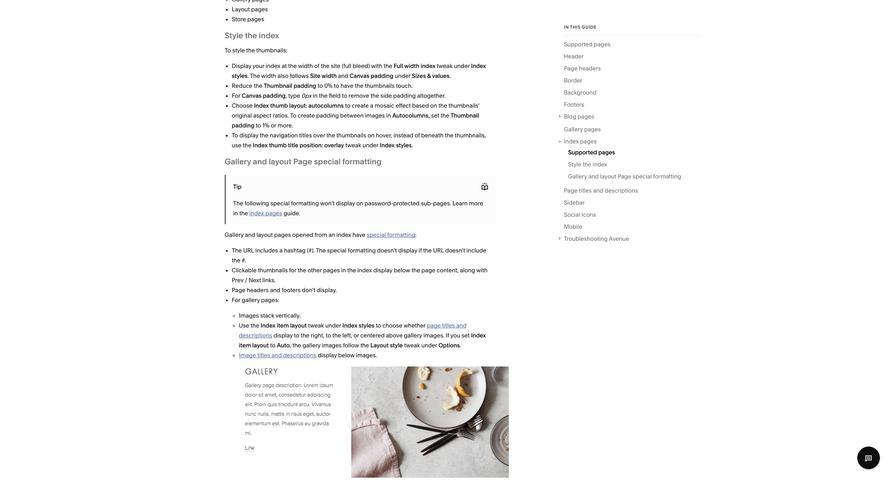 Task type: locate. For each thing, give the bounding box(es) containing it.
2 vertical spatial on
[[356, 200, 363, 207]]

item up image
[[239, 342, 251, 349]]

supported pages link up header
[[564, 39, 611, 51]]

reduce
[[232, 82, 252, 89]]

0 horizontal spatial or
[[271, 122, 276, 129]]

0 horizontal spatial styles
[[232, 72, 248, 79]]

titles up position:
[[299, 132, 312, 139]]

in inside the url includes a hashtag (#). the special formatting doesn't display if the url doesn't include the #. clickable thumbnails for the other pages in the index display below the page content, along with prev / next links. page headers and footers don't display.
[[341, 267, 346, 274]]

0 vertical spatial thumb
[[270, 102, 288, 109]]

images down right,
[[322, 342, 342, 349]]

0 horizontal spatial gallery and layout page special formatting
[[225, 157, 382, 167]]

style down above
[[390, 342, 403, 349]]

0 horizontal spatial create
[[298, 112, 315, 119]]

remove
[[349, 92, 369, 99]]

0 vertical spatial styles
[[232, 72, 248, 79]]

supported pages link down index pages on the top right
[[568, 147, 615, 159]]

0 vertical spatial style the index
[[225, 31, 279, 40]]

index inside dropdown button
[[564, 138, 579, 145]]

padding down original
[[232, 122, 254, 129]]

to 1% or more.
[[256, 122, 293, 129]]

style the index down index pages on the top right
[[568, 161, 607, 168]]

2 horizontal spatial to
[[290, 112, 296, 119]]

next
[[249, 277, 261, 284]]

index styles
[[232, 62, 486, 79]]

padding inside to create a mosaic effect based on the thumbnails' original aspect ratios. to create padding between images in
[[316, 112, 339, 119]]

in this guide
[[564, 24, 597, 30]]

1 horizontal spatial to
[[232, 132, 238, 139]]

0 horizontal spatial of
[[314, 62, 319, 69]]

style down store
[[225, 31, 243, 40]]

page right whether
[[427, 322, 441, 329]]

sub-
[[421, 200, 433, 207]]

headers inside the url includes a hashtag (#). the special formatting doesn't display if the url doesn't include the #. clickable thumbnails for the other pages in the index display below the page content, along with prev / next links. page headers and footers don't display.
[[247, 287, 269, 294]]

on left hover,
[[368, 132, 375, 139]]

styles up display to the right, to the left, or centered above gallery images. if you set
[[359, 322, 374, 329]]

with right along
[[476, 267, 488, 274]]

0 horizontal spatial on
[[356, 200, 363, 207]]

the down tip
[[233, 200, 243, 207]]

1 vertical spatial style the index
[[568, 161, 607, 168]]

0 horizontal spatial doesn't
[[377, 247, 397, 254]]

on left 'password-'
[[356, 200, 363, 207]]

1 for from the top
[[232, 92, 240, 99]]

doesn't left include
[[445, 247, 465, 254]]

supported for topmost supported pages link
[[564, 41, 593, 48]]

1 horizontal spatial gallery
[[302, 342, 321, 349]]

titles right image
[[257, 352, 270, 359]]

thumbnails up links.
[[258, 267, 288, 274]]

url right if
[[433, 247, 444, 254]]

1 vertical spatial style
[[568, 161, 581, 168]]

1 horizontal spatial on
[[368, 132, 375, 139]]

with
[[371, 62, 382, 69], [476, 267, 488, 274]]

0 vertical spatial layout
[[232, 6, 250, 13]]

0 horizontal spatial item
[[239, 342, 251, 349]]

1 vertical spatial supported pages
[[568, 149, 615, 156]]

titles for page titles and descriptions
[[442, 322, 455, 329]]

0 horizontal spatial headers
[[247, 287, 269, 294]]

style down index pages on the top right
[[568, 161, 581, 168]]

0 vertical spatial style
[[232, 47, 245, 54]]

display your index at the width of the site (full bleed) with the full width index tweak under
[[232, 62, 471, 69]]

have inside reduce the thumbnail padding to 0% to have the thumbnails touch. for canvas padding , type 0px in the field to remove the side padding altogether.
[[341, 82, 353, 89]]

tweak down whether
[[404, 342, 420, 349]]

0 vertical spatial headers
[[579, 65, 601, 72]]

pages
[[251, 6, 268, 13], [247, 16, 264, 23], [594, 41, 611, 48], [578, 113, 594, 120], [584, 126, 601, 133], [580, 138, 597, 145], [598, 149, 615, 156], [265, 210, 282, 217], [274, 231, 291, 238], [323, 267, 340, 274]]

doesn't down special formatting link
[[377, 247, 397, 254]]

to right field
[[342, 92, 347, 99]]

2 vertical spatial styles
[[359, 322, 374, 329]]

0px
[[302, 92, 311, 99]]

1 vertical spatial page
[[427, 322, 441, 329]]

0 horizontal spatial images.
[[356, 352, 377, 359]]

. right "&"
[[450, 72, 451, 79]]

guide.
[[284, 210, 300, 217]]

field
[[329, 92, 341, 99]]

index inside index item layout
[[471, 332, 486, 339]]

padding up 'side'
[[371, 72, 393, 79]]

1 vertical spatial thumbnails
[[336, 132, 366, 139]]

the
[[245, 31, 257, 40], [246, 47, 255, 54], [288, 62, 297, 69], [321, 62, 329, 69], [384, 62, 392, 69], [254, 82, 262, 89], [355, 82, 363, 89], [319, 92, 328, 99], [371, 92, 379, 99], [439, 102, 447, 109], [441, 112, 449, 119], [260, 132, 268, 139], [326, 132, 335, 139], [445, 132, 453, 139], [243, 142, 251, 149], [583, 161, 591, 168], [239, 210, 248, 217], [423, 247, 432, 254], [232, 257, 240, 264], [298, 267, 306, 274], [347, 267, 356, 274], [412, 267, 420, 274], [251, 322, 259, 329], [301, 332, 309, 339], [332, 332, 341, 339], [292, 342, 301, 349], [360, 342, 369, 349]]

.
[[248, 72, 249, 79], [450, 72, 451, 79], [412, 142, 413, 149], [460, 342, 461, 349]]

&
[[427, 72, 431, 79]]

1 horizontal spatial layout
[[370, 342, 389, 349]]

on inside the following special formatting won't display on password-protected sub-pages. learn more in the
[[356, 200, 363, 207]]

site
[[331, 62, 340, 69]]

:
[[415, 231, 417, 238]]

2 vertical spatial descriptions
[[283, 352, 316, 359]]

1 doesn't from the left
[[377, 247, 397, 254]]

to inside to display the navigation titles over the thumbnails on hover, instead of beneath the thumbnails, use the
[[232, 132, 238, 139]]

0 vertical spatial images
[[365, 112, 385, 119]]

thumb
[[270, 102, 288, 109], [269, 142, 287, 149]]

1 vertical spatial for
[[232, 296, 240, 304]]

1 url from the left
[[243, 247, 254, 254]]

2 url from the left
[[433, 247, 444, 254]]

the down your
[[250, 72, 260, 79]]

bleed)
[[353, 62, 370, 69]]

titles for page titles and descriptions
[[579, 187, 592, 194]]

images. down to auto , the gallery images follow the layout style tweak under options . on the bottom of page
[[356, 352, 377, 359]]

1 vertical spatial thumbnail
[[451, 112, 479, 119]]

in down mosaic
[[386, 112, 391, 119]]

1 vertical spatial supported
[[568, 149, 597, 156]]

0 vertical spatial have
[[341, 82, 353, 89]]

1 horizontal spatial url
[[433, 247, 444, 254]]

thumbnail down thumbnails'
[[451, 112, 479, 119]]

and
[[338, 72, 348, 79], [253, 157, 267, 167], [588, 173, 599, 180], [593, 187, 603, 194], [245, 231, 255, 238], [270, 287, 280, 294], [456, 322, 467, 329], [272, 352, 282, 359]]

of right instead
[[415, 132, 420, 139]]

page left content,
[[422, 267, 435, 274]]

on down altogether. in the top of the page
[[430, 102, 437, 109]]

url up #.
[[243, 247, 254, 254]]

0 vertical spatial supported pages
[[564, 41, 611, 48]]

a left mosaic
[[370, 102, 373, 109]]

2 vertical spatial to
[[232, 132, 238, 139]]

1 vertical spatial below
[[338, 352, 355, 359]]

0 vertical spatial thumbnail
[[264, 82, 292, 89]]

1 vertical spatial images
[[322, 342, 342, 349]]

with right bleed)
[[371, 62, 382, 69]]

titles up sidebar
[[579, 187, 592, 194]]

gallery and layout page special formatting up page titles and descriptions
[[568, 173, 681, 180]]

page
[[564, 65, 578, 72], [293, 157, 312, 167], [618, 173, 631, 180], [564, 187, 578, 194], [232, 287, 245, 294]]

type
[[288, 92, 300, 99]]

follows
[[290, 72, 309, 79]]

create down layout:
[[298, 112, 315, 119]]

on inside to display the navigation titles over the thumbnails on hover, instead of beneath the thumbnails, use the
[[368, 132, 375, 139]]

supported pages down guide
[[564, 41, 611, 48]]

blog pages link
[[564, 112, 698, 121]]

1 vertical spatial to
[[290, 112, 296, 119]]

titles for image titles and descriptions display below images.
[[257, 352, 270, 359]]

image titles and descriptions display below images.
[[239, 352, 377, 359]]

descriptions inside "page titles and descriptions"
[[239, 332, 272, 339]]

0 horizontal spatial thumbnail
[[264, 82, 292, 89]]

1 vertical spatial with
[[476, 267, 488, 274]]

index
[[259, 31, 279, 40], [266, 62, 280, 69], [421, 62, 435, 69], [593, 161, 607, 168], [249, 210, 264, 217], [336, 231, 351, 238], [357, 267, 372, 274]]

descriptions for image titles and descriptions display below images.
[[283, 352, 316, 359]]

0 vertical spatial item
[[277, 322, 289, 329]]

, left type
[[286, 92, 287, 99]]

for down reduce
[[232, 92, 240, 99]]

2 horizontal spatial on
[[430, 102, 437, 109]]

style
[[232, 47, 245, 54], [390, 342, 403, 349]]

0 horizontal spatial url
[[243, 247, 254, 254]]

1 horizontal spatial descriptions
[[283, 352, 316, 359]]

in inside the following special formatting won't display on password-protected sub-pages. learn more in the
[[233, 210, 238, 217]]

0 horizontal spatial below
[[338, 352, 355, 359]]

style up display
[[232, 47, 245, 54]]

layout:
[[289, 102, 307, 109]]

. the width also follows site width and canvas padding under sizes & values .
[[248, 72, 451, 79]]

1 vertical spatial on
[[368, 132, 375, 139]]

sidebar link
[[564, 198, 585, 210]]

images. left if
[[423, 332, 445, 339]]

layout up image
[[252, 342, 269, 349]]

site
[[310, 72, 320, 79]]

1 vertical spatial a
[[279, 247, 283, 254]]

styles down display
[[232, 72, 248, 79]]

header
[[564, 53, 584, 60]]

canvas inside reduce the thumbnail padding to 0% to have the thumbnails touch. for canvas padding , type 0px in the field to remove the side padding altogether.
[[242, 92, 262, 99]]

0 horizontal spatial style the index
[[225, 31, 279, 40]]

social icons
[[564, 211, 596, 218]]

layout down centered
[[370, 342, 389, 349]]

supported pages up style the index link
[[568, 149, 615, 156]]

0 horizontal spatial a
[[279, 247, 283, 254]]

at
[[282, 62, 287, 69]]

to
[[318, 82, 323, 89], [334, 82, 339, 89], [342, 92, 347, 99], [345, 102, 350, 109], [256, 122, 261, 129], [376, 322, 381, 329], [294, 332, 299, 339], [326, 332, 331, 339], [270, 342, 275, 349]]

1 vertical spatial gallery and layout page special formatting
[[568, 173, 681, 180]]

1 vertical spatial style
[[390, 342, 403, 349]]

1 horizontal spatial style
[[390, 342, 403, 349]]

gallery up images
[[242, 296, 260, 304]]

blog pages
[[564, 113, 594, 120]]

auto
[[277, 342, 290, 349]]

0 horizontal spatial set
[[431, 112, 439, 119]]

blog
[[564, 113, 576, 120]]

headers
[[579, 65, 601, 72], [247, 287, 269, 294]]

0 horizontal spatial descriptions
[[239, 332, 272, 339]]

1 vertical spatial headers
[[247, 287, 269, 294]]

thumbnails down thumbnail padding
[[336, 132, 366, 139]]

1 horizontal spatial headers
[[579, 65, 601, 72]]

2 horizontal spatial styles
[[396, 142, 412, 149]]

troubleshooting avenue
[[564, 235, 629, 242]]

2 doesn't from the left
[[445, 247, 465, 254]]

overlay
[[324, 142, 344, 149]]

canvas up 'choose'
[[242, 92, 262, 99]]

0 vertical spatial canvas
[[350, 72, 369, 79]]

to display the navigation titles over the thumbnails on hover, instead of beneath the thumbnails, use the
[[232, 132, 486, 149]]

on inside to create a mosaic effect based on the thumbnails' original aspect ratios. to create padding between images in
[[430, 102, 437, 109]]

0 horizontal spatial layout
[[232, 6, 250, 13]]

pages inside dropdown button
[[580, 138, 597, 145]]

, inside reduce the thumbnail padding to 0% to have the thumbnails touch. for canvas padding , type 0px in the field to remove the side padding altogether.
[[286, 92, 287, 99]]

content,
[[437, 267, 459, 274]]

based
[[412, 102, 429, 109]]

thumbnails inside the url includes a hashtag (#). the special formatting doesn't display if the url doesn't include the #. clickable thumbnails for the other pages in the index display below the page content, along with prev / next links. page headers and footers don't display.
[[258, 267, 288, 274]]

1 vertical spatial item
[[239, 342, 251, 349]]

headers inside "page headers" link
[[579, 65, 601, 72]]

0 vertical spatial gallery
[[242, 296, 260, 304]]

1 horizontal spatial of
[[415, 132, 420, 139]]

autocolumns , set the
[[392, 112, 451, 119]]

0 vertical spatial create
[[352, 102, 369, 109]]

, down based
[[428, 112, 430, 119]]

and inside "page titles and descriptions"
[[456, 322, 467, 329]]

thumb up ratios.
[[270, 102, 288, 109]]

supported pages for topmost supported pages link
[[564, 41, 611, 48]]

descriptions down use at the bottom left of the page
[[239, 332, 272, 339]]

0 vertical spatial ,
[[286, 92, 287, 99]]

padding down the autocolumns
[[316, 112, 339, 119]]

, up 'image titles and descriptions' link
[[290, 342, 291, 349]]

display
[[239, 132, 258, 139], [336, 200, 355, 207], [398, 247, 417, 254], [373, 267, 392, 274], [274, 332, 293, 339], [318, 352, 337, 359]]

0 vertical spatial or
[[271, 122, 276, 129]]

includes
[[255, 247, 278, 254]]

0 vertical spatial a
[[370, 102, 373, 109]]

under
[[454, 62, 470, 69], [395, 72, 411, 79], [363, 142, 378, 149], [325, 322, 341, 329], [421, 342, 437, 349]]

titles up if
[[442, 322, 455, 329]]

images inside to create a mosaic effect based on the thumbnails' original aspect ratios. to create padding between images in
[[365, 112, 385, 119]]

layout inside layout pages store pages
[[232, 6, 250, 13]]

titles
[[299, 132, 312, 139], [579, 187, 592, 194], [442, 322, 455, 329], [257, 352, 270, 359]]

style the index
[[225, 31, 279, 40], [568, 161, 607, 168]]

password-
[[365, 200, 393, 207]]

gallery and layout page special formatting down position:
[[225, 157, 382, 167]]

the url includes a hashtag (#). the special formatting doesn't display if the url doesn't include the #. clickable thumbnails for the other pages in the index display below the page content, along with prev / next links. page headers and footers don't display.
[[232, 247, 488, 294]]

layout down "title"
[[269, 157, 291, 167]]

1 horizontal spatial a
[[370, 102, 373, 109]]

1 vertical spatial gallery
[[404, 332, 422, 339]]

avenue index gallery.png image
[[239, 360, 555, 483]]

with inside the url includes a hashtag (#). the special formatting doesn't display if the url doesn't include the #. clickable thumbnails for the other pages in the index display below the page content, along with prev / next links. page headers and footers don't display.
[[476, 267, 488, 274]]

style the index up to style the thumbnails:
[[225, 31, 279, 40]]

headers down header link
[[579, 65, 601, 72]]

0 vertical spatial style
[[225, 31, 243, 40]]

to for navigation
[[232, 132, 238, 139]]

gallery down "blog"
[[564, 126, 583, 133]]

headers up for gallery pages:
[[247, 287, 269, 294]]

1 horizontal spatial ,
[[290, 342, 291, 349]]

1 vertical spatial ,
[[428, 112, 430, 119]]

images.
[[423, 332, 445, 339], [356, 352, 377, 359]]

footers link
[[564, 99, 584, 112]]

have down . the width also follows site width and canvas padding under sizes & values .
[[341, 82, 353, 89]]

in right other
[[341, 267, 346, 274]]

width
[[298, 62, 313, 69], [404, 62, 419, 69], [261, 72, 276, 79], [322, 72, 337, 79]]

have
[[341, 82, 353, 89], [353, 231, 365, 238]]

pages:
[[261, 296, 279, 304]]

layout
[[269, 157, 291, 167], [600, 173, 616, 180], [257, 231, 273, 238], [290, 322, 307, 329], [252, 342, 269, 349]]

or right left,
[[354, 332, 359, 339]]

1 horizontal spatial canvas
[[350, 72, 369, 79]]

descriptions down auto on the left
[[283, 352, 316, 359]]

1 horizontal spatial thumbnail
[[451, 112, 479, 119]]

1 horizontal spatial doesn't
[[445, 247, 465, 254]]

in right the 0px
[[313, 92, 318, 99]]

above
[[386, 332, 403, 339]]

page down prev
[[232, 287, 245, 294]]

also
[[277, 72, 288, 79]]

1 vertical spatial or
[[354, 332, 359, 339]]

style
[[225, 31, 243, 40], [568, 161, 581, 168]]

have down the following special formatting won't display on password-protected sub-pages. learn more in the
[[353, 231, 365, 238]]

autocolumns
[[308, 102, 344, 109]]

include
[[467, 247, 486, 254]]

instead
[[394, 132, 413, 139]]

follow
[[343, 342, 359, 349]]

a
[[370, 102, 373, 109], [279, 247, 283, 254]]

use the index item layout tweak under index styles to choose whether
[[239, 322, 427, 329]]

0 vertical spatial with
[[371, 62, 382, 69]]

canvas
[[350, 72, 369, 79], [242, 92, 262, 99]]

set right you
[[462, 332, 470, 339]]

1 vertical spatial have
[[353, 231, 365, 238]]

special formatting link
[[367, 231, 415, 238]]

supported down index pages on the top right
[[568, 149, 597, 156]]

below inside the url includes a hashtag (#). the special formatting doesn't display if the url doesn't include the #. clickable thumbnails for the other pages in the index display below the page content, along with prev / next links. page headers and footers don't display.
[[394, 267, 410, 274]]

0 vertical spatial to
[[225, 47, 231, 54]]

images stack vertically.
[[239, 312, 301, 319]]

for inside reduce the thumbnail padding to 0% to have the thumbnails touch. for canvas padding , type 0px in the field to remove the side padding altogether.
[[232, 92, 240, 99]]

index pages guide.
[[249, 210, 300, 217]]

to inside to create a mosaic effect based on the thumbnails' original aspect ratios. to create padding between images in
[[290, 112, 296, 119]]

page inside the url includes a hashtag (#). the special formatting doesn't display if the url doesn't include the #. clickable thumbnails for the other pages in the index display below the page content, along with prev / next links. page headers and footers don't display.
[[422, 267, 435, 274]]

layout up page titles and descriptions
[[600, 173, 616, 180]]

2 horizontal spatial gallery
[[404, 332, 422, 339]]

canvas down bleed)
[[350, 72, 369, 79]]

mobile
[[564, 223, 582, 230]]

or
[[271, 122, 276, 129], [354, 332, 359, 339]]

for
[[289, 267, 296, 274]]

1 horizontal spatial images
[[365, 112, 385, 119]]

titles inside "page titles and descriptions"
[[442, 322, 455, 329]]

set up beneath
[[431, 112, 439, 119]]

or right 1%
[[271, 122, 276, 129]]

thumbnail inside reduce the thumbnail padding to 0% to have the thumbnails touch. for canvas padding , type 0px in the field to remove the side padding altogether.
[[264, 82, 292, 89]]

gallery up #.
[[225, 231, 244, 238]]

to for thumbnails:
[[225, 47, 231, 54]]

1 horizontal spatial images.
[[423, 332, 445, 339]]

to left 1%
[[256, 122, 261, 129]]

0 vertical spatial descriptions
[[605, 187, 638, 194]]

index pages link
[[564, 137, 698, 146]]

for down prev
[[232, 296, 240, 304]]

more
[[469, 200, 483, 207]]

to left auto on the left
[[270, 342, 275, 349]]

item down vertically.
[[277, 322, 289, 329]]

1 vertical spatial layout
[[370, 342, 389, 349]]

0 horizontal spatial to
[[225, 47, 231, 54]]



Task type: describe. For each thing, give the bounding box(es) containing it.
page inside the url includes a hashtag (#). the special formatting doesn't display if the url doesn't include the #. clickable thumbnails for the other pages in the index display below the page content, along with prev / next links. page headers and footers don't display.
[[232, 287, 245, 294]]

between
[[340, 112, 364, 119]]

padding inside thumbnail padding
[[232, 122, 254, 129]]

1%
[[262, 122, 269, 129]]

2 horizontal spatial ,
[[428, 112, 430, 119]]

tweak up the values
[[437, 62, 453, 69]]

0%
[[324, 82, 333, 89]]

style the index link
[[568, 159, 607, 171]]

display inside to display the navigation titles over the thumbnails on hover, instead of beneath the thumbnails, use the
[[239, 132, 258, 139]]

page titles and descriptions
[[239, 322, 467, 339]]

background link
[[564, 87, 597, 99]]

page titles and descriptions link
[[239, 322, 467, 339]]

on for password-
[[356, 200, 363, 207]]

choose
[[232, 102, 253, 109]]

padding down touch.
[[393, 92, 416, 99]]

hover,
[[376, 132, 392, 139]]

clickable
[[232, 267, 257, 274]]

layout up includes
[[257, 231, 273, 238]]

blog pages button
[[557, 112, 698, 121]]

layout down vertically.
[[290, 322, 307, 329]]

left,
[[342, 332, 352, 339]]

styles inside index styles
[[232, 72, 248, 79]]

in
[[564, 24, 569, 30]]

altogether.
[[417, 92, 446, 99]]

use
[[239, 322, 249, 329]]

(full
[[342, 62, 351, 69]]

troubleshooting avenue link
[[564, 234, 698, 244]]

index pages button
[[556, 137, 698, 146]]

display.
[[317, 287, 337, 294]]

the inside the following special formatting won't display on password-protected sub-pages. learn more in the
[[239, 210, 248, 217]]

descriptions for page titles and descriptions
[[605, 187, 638, 194]]

0 vertical spatial of
[[314, 62, 319, 69]]

display inside the following special formatting won't display on password-protected sub-pages. learn more in the
[[336, 200, 355, 207]]

troubleshooting
[[564, 235, 608, 242]]

page up page titles and descriptions
[[618, 173, 631, 180]]

a inside the url includes a hashtag (#). the special formatting doesn't display if the url doesn't include the #. clickable thumbnails for the other pages in the index display below the page content, along with prev / next links. page headers and footers don't display.
[[279, 247, 283, 254]]

mobile link
[[564, 222, 582, 234]]

page inside "page titles and descriptions"
[[427, 322, 441, 329]]

titles inside to display the navigation titles over the thumbnails on hover, instead of beneath the thumbnails, use the
[[299, 132, 312, 139]]

to left right,
[[294, 332, 299, 339]]

to up centered
[[376, 322, 381, 329]]

0 horizontal spatial gallery
[[242, 296, 260, 304]]

tip
[[233, 183, 242, 190]]

index pages link
[[249, 210, 282, 217]]

pages inside dropdown button
[[578, 113, 594, 120]]

1 vertical spatial supported pages link
[[568, 147, 615, 159]]

. down instead
[[412, 142, 413, 149]]

header link
[[564, 51, 584, 63]]

width up sizes
[[404, 62, 419, 69]]

to style the thumbnails:
[[225, 47, 287, 54]]

1 horizontal spatial create
[[352, 102, 369, 109]]

other
[[308, 267, 322, 274]]

over
[[313, 132, 325, 139]]

pages.
[[433, 200, 451, 207]]

formatting inside the following special formatting won't display on password-protected sub-pages. learn more in the
[[291, 200, 319, 207]]

1 vertical spatial thumb
[[269, 142, 287, 149]]

to create a mosaic effect based on the thumbnails' original aspect ratios. to create padding between images in
[[232, 102, 480, 119]]

0 horizontal spatial style
[[232, 47, 245, 54]]

. down you
[[460, 342, 461, 349]]

choose index thumb layout: autocolumns
[[232, 102, 344, 109]]

tweak right 'overlay'
[[345, 142, 361, 149]]

to right 0%
[[334, 82, 339, 89]]

choose
[[382, 322, 402, 329]]

social
[[564, 211, 580, 218]]

layout pages store pages
[[232, 6, 268, 23]]

footers
[[282, 287, 301, 294]]

page down position:
[[293, 157, 312, 167]]

autocolumns
[[392, 112, 428, 119]]

index inside the url includes a hashtag (#). the special formatting doesn't display if the url doesn't include the #. clickable thumbnails for the other pages in the index display below the page content, along with prev / next links. page headers and footers don't display.
[[357, 267, 372, 274]]

tweak up right,
[[308, 322, 324, 329]]

index item layout
[[239, 332, 486, 349]]

more.
[[278, 122, 293, 129]]

gallery down style the index link
[[568, 173, 587, 180]]

1 vertical spatial set
[[462, 332, 470, 339]]

gallery down use
[[225, 157, 251, 167]]

supported for bottom supported pages link
[[568, 149, 597, 156]]

formatting inside the url includes a hashtag (#). the special formatting doesn't display if the url doesn't include the #. clickable thumbnails for the other pages in the index display below the page content, along with prev / next links. page headers and footers don't display.
[[348, 247, 376, 254]]

on for the
[[430, 102, 437, 109]]

the right (#).
[[316, 247, 326, 254]]

reduce the thumbnail padding to 0% to have the thumbnails touch. for canvas padding , type 0px in the field to remove the side padding altogether.
[[232, 82, 446, 99]]

icons
[[582, 211, 596, 218]]

ratios.
[[273, 112, 289, 119]]

styles for index thumb title position: overlay tweak under index styles .
[[396, 142, 412, 149]]

position:
[[300, 142, 323, 149]]

don't
[[302, 287, 315, 294]]

the following special formatting won't display on password-protected sub-pages. learn more in the
[[233, 200, 483, 217]]

display to the right, to the left, or centered above gallery images. if you set
[[272, 332, 471, 339]]

stack
[[260, 312, 274, 319]]

troubleshooting avenue button
[[557, 234, 698, 244]]

social icons link
[[564, 210, 596, 222]]

special inside the following special formatting won't display on password-protected sub-pages. learn more in the
[[270, 200, 290, 207]]

0 horizontal spatial style
[[225, 31, 243, 40]]

1 horizontal spatial style
[[568, 161, 581, 168]]

1 vertical spatial create
[[298, 112, 315, 119]]

width up 'follows'
[[298, 62, 313, 69]]

supported pages for bottom supported pages link
[[568, 149, 615, 156]]

thumbnails inside reduce the thumbnail padding to 0% to have the thumbnails touch. for canvas padding , type 0px in the field to remove the side padding altogether.
[[365, 82, 395, 89]]

2 vertical spatial gallery
[[302, 342, 321, 349]]

store
[[232, 16, 246, 23]]

width up 0%
[[322, 72, 337, 79]]

to inside to create a mosaic effect based on the thumbnails' original aspect ratios. to create padding between images in
[[345, 102, 350, 109]]

touch.
[[396, 82, 413, 89]]

the inside the following special formatting won't display on password-protected sub-pages. learn more in the
[[233, 200, 243, 207]]

0 vertical spatial supported pages link
[[564, 39, 611, 51]]

hashtag
[[284, 247, 306, 254]]

pages inside the url includes a hashtag (#). the special formatting doesn't display if the url doesn't include the #. clickable thumbnails for the other pages in the index display below the page content, along with prev / next links. page headers and footers don't display.
[[323, 267, 340, 274]]

an
[[329, 231, 335, 238]]

width down your
[[261, 72, 276, 79]]

from
[[315, 231, 327, 238]]

in inside reduce the thumbnail padding to 0% to have the thumbnails touch. for canvas padding , type 0px in the field to remove the side padding altogether.
[[313, 92, 318, 99]]

this
[[570, 24, 581, 30]]

following
[[245, 200, 269, 207]]

the inside style the index link
[[583, 161, 591, 168]]

0 horizontal spatial images
[[322, 342, 342, 349]]

0 horizontal spatial with
[[371, 62, 382, 69]]

centered
[[360, 332, 385, 339]]

beneath
[[421, 132, 443, 139]]

prev
[[232, 277, 243, 284]]

2 vertical spatial ,
[[290, 342, 291, 349]]

of inside to display the navigation titles over the thumbnails on hover, instead of beneath the thumbnails, use the
[[415, 132, 420, 139]]

the inside to create a mosaic effect based on the thumbnails' original aspect ratios. to create padding between images in
[[439, 102, 447, 109]]

index thumb title position: overlay tweak under index styles .
[[253, 142, 413, 149]]

sidebar
[[564, 199, 585, 206]]

if
[[419, 247, 422, 254]]

padding up "choose index thumb layout: autocolumns"
[[263, 92, 286, 99]]

in inside to create a mosaic effect based on the thumbnails' original aspect ratios. to create padding between images in
[[386, 112, 391, 119]]

links.
[[262, 277, 276, 284]]

and inside the url includes a hashtag (#). the special formatting doesn't display if the url doesn't include the #. clickable thumbnails for the other pages in the index display below the page content, along with prev / next links. page headers and footers don't display.
[[270, 287, 280, 294]]

a inside to create a mosaic effect based on the thumbnails' original aspect ratios. to create padding between images in
[[370, 102, 373, 109]]

thumbnail inside thumbnail padding
[[451, 112, 479, 119]]

mosaic
[[375, 102, 394, 109]]

padding up the 0px
[[294, 82, 316, 89]]

images
[[239, 312, 259, 319]]

border link
[[564, 75, 582, 87]]

0 vertical spatial gallery and layout page special formatting
[[225, 157, 382, 167]]

thumbnails,
[[455, 132, 486, 139]]

title
[[288, 142, 298, 149]]

index pages
[[564, 138, 597, 145]]

use
[[232, 142, 241, 149]]

border
[[564, 77, 582, 84]]

for gallery pages:
[[232, 296, 279, 304]]

page down header link
[[564, 65, 578, 72]]

to left 0%
[[318, 82, 323, 89]]

2 for from the top
[[232, 296, 240, 304]]

1 vertical spatial images.
[[356, 352, 377, 359]]

to down "use the index item layout tweak under index styles to choose whether"
[[326, 332, 331, 339]]

page up sidebar
[[564, 187, 578, 194]]

sizes
[[412, 72, 426, 79]]

options
[[439, 342, 460, 349]]

. up reduce
[[248, 72, 249, 79]]

(#).
[[307, 247, 315, 254]]

values
[[432, 72, 450, 79]]

image
[[239, 352, 256, 359]]

0 vertical spatial images.
[[423, 332, 445, 339]]

index inside index styles
[[471, 62, 486, 69]]

descriptions for page titles and descriptions
[[239, 332, 272, 339]]

0 vertical spatial set
[[431, 112, 439, 119]]

layout inside index item layout
[[252, 342, 269, 349]]

you
[[450, 332, 460, 339]]

vertically.
[[276, 312, 301, 319]]

the up #.
[[232, 247, 242, 254]]

thumbnails inside to display the navigation titles over the thumbnails on hover, instead of beneath the thumbnails, use the
[[336, 132, 366, 139]]

1 horizontal spatial item
[[277, 322, 289, 329]]

special inside the url includes a hashtag (#). the special formatting doesn't display if the url doesn't include the #. clickable thumbnails for the other pages in the index display below the page content, along with prev / next links. page headers and footers don't display.
[[327, 247, 346, 254]]

footers
[[564, 101, 584, 108]]

if
[[446, 332, 449, 339]]

navigation
[[270, 132, 298, 139]]

guide
[[582, 24, 597, 30]]

item inside index item layout
[[239, 342, 251, 349]]

right,
[[311, 332, 324, 339]]

styles for use the index item layout tweak under index styles to choose whether
[[359, 322, 374, 329]]



Task type: vqa. For each thing, say whether or not it's contained in the screenshot.
Minute
no



